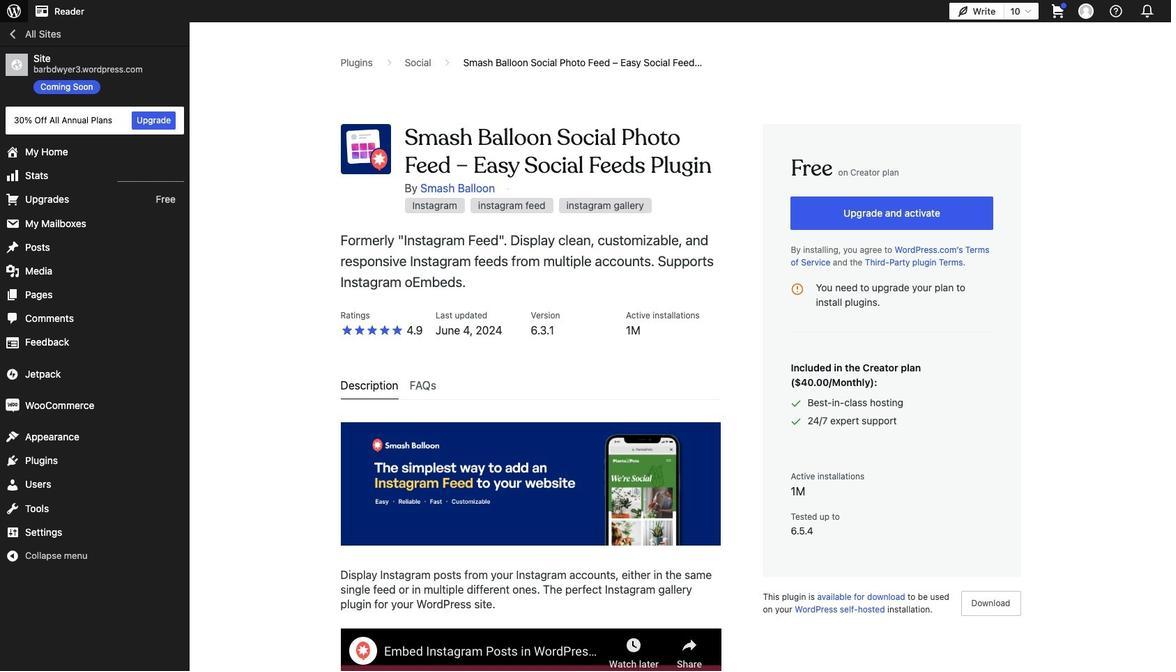 Task type: describe. For each thing, give the bounding box(es) containing it.
smash balloon social photo feed – easy social feeds plugin image
[[341, 423, 721, 546]]

1 img image from the top
[[6, 367, 20, 381]]

manage your sites image
[[6, 3, 22, 20]]

manage your notifications image
[[1138, 1, 1157, 21]]

my profile image
[[1079, 3, 1094, 19]]

highest hourly views 0 image
[[118, 173, 184, 182]]



Task type: vqa. For each thing, say whether or not it's contained in the screenshot.
2nd Task enabled image
no



Task type: locate. For each thing, give the bounding box(es) containing it.
2 img image from the top
[[6, 399, 20, 413]]

img image
[[6, 367, 20, 381], [6, 399, 20, 413]]

help image
[[1108, 3, 1125, 20]]

0 vertical spatial img image
[[6, 367, 20, 381]]

plugin icon image
[[341, 124, 391, 174]]

1 vertical spatial img image
[[6, 399, 20, 413]]

main content
[[318, 39, 1043, 671]]

menu
[[341, 374, 721, 400]]

my shopping cart image
[[1050, 3, 1067, 20]]



